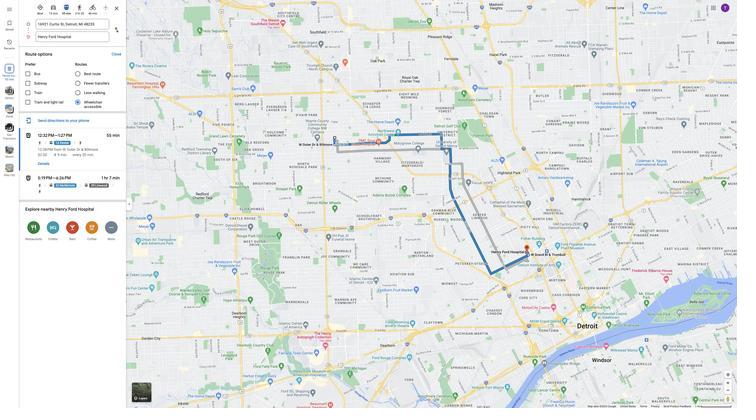 Task type: locate. For each thing, give the bounding box(es) containing it.
cycling image
[[90, 4, 96, 11]]

0 horizontal spatial hr
[[78, 12, 80, 15]]

 left 12:32 pm
[[25, 132, 32, 139]]

55
[[62, 12, 65, 15], [5, 78, 8, 81], [107, 133, 112, 138]]

walk image up "&"
[[79, 141, 82, 145]]

united states button
[[621, 405, 637, 408]]

0 vertical spatial none field
[[38, 19, 107, 29]]

2 horizontal spatial 55
[[107, 133, 112, 138]]

none radio inside google maps element
[[100, 2, 111, 13]]

2 up detroit
[[9, 89, 11, 93]]

hotels button
[[43, 218, 63, 244]]

2 horizontal spatial 55 min
[[107, 133, 120, 138]]

train
[[34, 91, 42, 95]]

0 horizontal spatial bus image
[[49, 141, 53, 145]]

fewer transfers
[[84, 81, 110, 85]]

1 vertical spatial , then image
[[79, 183, 83, 187]]

tram and light rail
[[34, 100, 64, 104]]

1 horizontal spatial bus image
[[84, 183, 88, 187]]

transit image
[[25, 132, 32, 139]]

1 vertical spatial send
[[664, 405, 670, 408]]

send for send product feedback
[[664, 405, 670, 408]]

1 horizontal spatial best
[[84, 72, 91, 76]]

walking image
[[76, 4, 83, 11]]

hr inside option
[[78, 12, 80, 15]]

ford up bars button
[[68, 207, 77, 212]]

product
[[671, 405, 680, 408]]

20 down "&"
[[82, 153, 86, 157]]

©2023
[[600, 405, 608, 408]]

henry inside henry ford hospital
[[2, 74, 10, 78]]

0 horizontal spatial , then image
[[43, 141, 47, 145]]

0 horizontal spatial best
[[37, 12, 43, 15]]

0 vertical spatial hr
[[78, 12, 80, 15]]

list item down starting point 16921 curtis st, detroit, mi 48235 field
[[19, 32, 126, 42]]

0 vertical spatial 55
[[62, 12, 65, 15]]

1 walk image from the top
[[38, 183, 42, 187]]

0 vertical spatial bus image
[[49, 141, 53, 145]]

1 2 places element from the top
[[6, 89, 11, 94]]

1 horizontal spatial 55 min
[[62, 12, 71, 15]]

prefer
[[25, 62, 36, 67]]

1 vertical spatial 
[[25, 132, 32, 139]]

hr for 3
[[78, 12, 80, 15]]

hr left 7 on the top of the page
[[104, 176, 108, 181]]

55 min
[[62, 12, 71, 15], [5, 78, 14, 81], [107, 133, 120, 138]]

9
[[57, 153, 60, 157]]

close directions image
[[114, 5, 120, 12]]

0 vertical spatial 1
[[102, 176, 103, 181]]

walk image up the 12:38 pm
[[38, 141, 42, 145]]

1 walk image from the left
[[38, 141, 42, 145]]

united
[[621, 405, 628, 408]]

2 places element for doral
[[6, 107, 11, 112]]

0 horizontal spatial send
[[38, 118, 47, 123]]

hospital up coffee button
[[78, 207, 94, 212]]

1 vertical spatial 55
[[5, 78, 8, 81]]

1 horizontal spatial 1
[[696, 405, 697, 408]]

best inside radio
[[37, 12, 43, 15]]

dr
[[77, 147, 80, 152]]

1 up linwood
[[102, 176, 103, 181]]

hr inside the directions main content
[[104, 176, 108, 181]]

9 min
[[57, 153, 67, 157]]

1 2 from the top
[[9, 89, 11, 93]]

32
[[56, 184, 59, 187]]

0 vertical spatial henry
[[2, 74, 10, 78]]

55 min inside radio
[[62, 12, 71, 15]]

, then image left bus icon
[[43, 183, 47, 187]]

best down best travel modes icon
[[37, 12, 43, 15]]

hr right 3 on the top of page
[[78, 12, 80, 15]]

0 vertical spatial 20
[[81, 12, 84, 15]]

driving image
[[50, 4, 57, 11]]

directions main content
[[19, 0, 126, 408]]

footer inside google maps element
[[588, 405, 696, 408]]

footer containing map data ©2023 google
[[588, 405, 696, 408]]

0 horizontal spatial hospital
[[4, 78, 15, 81]]

footer
[[588, 405, 696, 408]]

terms
[[640, 405, 648, 408]]

0 horizontal spatial walk image
[[38, 141, 42, 145]]

1 vertical spatial best
[[84, 72, 91, 76]]

2 list item from the top
[[19, 32, 126, 42]]

48 min radio
[[87, 2, 98, 16]]

bus image left 16
[[49, 141, 53, 145]]

best left route
[[84, 72, 91, 76]]

coffee button
[[82, 218, 102, 244]]

1
[[102, 176, 103, 181], [696, 405, 697, 408]]


[[7, 66, 12, 71], [25, 132, 32, 139], [25, 175, 32, 182]]

send inside footer
[[664, 405, 670, 408]]

zoom out image
[[727, 389, 731, 392]]

detroit
[[5, 96, 14, 100]]

0 vertical spatial send
[[38, 118, 47, 123]]

0 vertical spatial 2 places element
[[6, 89, 11, 94]]

0 vertical spatial ford
[[11, 74, 17, 78]]

 up henry ford hospital
[[7, 66, 12, 71]]

, then image
[[43, 141, 47, 145], [79, 183, 83, 187]]

explore
[[25, 207, 40, 212]]

None field
[[38, 19, 107, 29], [38, 32, 107, 42]]

0 horizontal spatial transit image
[[25, 175, 32, 182]]

1 hr 7 min
[[102, 176, 120, 181]]

route
[[25, 52, 37, 57]]

0 horizontal spatial ford
[[11, 74, 17, 78]]

1 vertical spatial 2 places element
[[6, 107, 11, 112]]

best travel modes image
[[37, 4, 43, 11]]

1 left mi
[[696, 405, 697, 408]]

1 horizontal spatial hospital
[[78, 207, 94, 212]]

0 vertical spatial walk image
[[38, 183, 42, 187]]

hospital
[[4, 78, 15, 81], [78, 207, 94, 212]]

transit image right city
[[25, 175, 32, 182]]

none field starting point 16921 curtis st, detroit, mi 48235
[[38, 19, 107, 29]]

walk image
[[38, 183, 42, 187], [38, 190, 42, 193]]

&
[[81, 147, 84, 152]]

ford left prefer bus at top
[[11, 74, 17, 78]]

1 horizontal spatial send
[[664, 405, 670, 408]]

privacy button
[[652, 405, 660, 408]]

transit image left walking icon
[[63, 4, 70, 11]]

55 min radio
[[61, 2, 72, 16]]

2 2 from the top
[[9, 108, 11, 111]]

1 horizontal spatial walk image
[[79, 141, 82, 145]]

1 vertical spatial hr
[[104, 176, 108, 181]]

— up 16
[[54, 133, 58, 138]]

transit image
[[63, 4, 70, 11], [25, 175, 32, 182]]

4
[[9, 126, 11, 130]]

2
[[9, 89, 11, 93], [9, 108, 11, 111]]

2 2 places element from the top
[[6, 107, 11, 112]]

2 for doral
[[9, 108, 11, 111]]

hospital up detroit
[[4, 78, 15, 81]]

1 none field from the top
[[38, 19, 107, 29]]

0 horizontal spatial 55 min
[[5, 78, 14, 81]]

1 vertical spatial bus image
[[84, 183, 88, 187]]

0 vertical spatial —
[[54, 133, 58, 138]]

2 up doral
[[9, 108, 11, 111]]

best route
[[84, 72, 101, 76]]

google maps element
[[0, 0, 738, 408]]

options
[[38, 52, 52, 57]]

2 vertical spatial 55 min
[[107, 133, 120, 138]]

2 vertical spatial 55
[[107, 133, 112, 138]]

0 horizontal spatial 1
[[102, 176, 103, 181]]

henry
[[2, 74, 10, 78], [55, 207, 67, 212]]

reverse starting point and destination image
[[114, 27, 120, 33]]

1 horizontal spatial hr
[[104, 176, 108, 181]]

—
[[54, 133, 58, 138], [52, 176, 56, 181]]

1 vertical spatial hospital
[[78, 207, 94, 212]]

restaurants
[[25, 237, 42, 241]]

1 horizontal spatial 55
[[62, 12, 65, 15]]

bus image for 29
[[84, 183, 88, 187]]

2 places element up detroit
[[6, 89, 11, 94]]

send left "directions"
[[38, 118, 47, 123]]

close button
[[109, 49, 124, 59]]

1 vertical spatial walk image
[[38, 190, 42, 193]]

0 horizontal spatial 55
[[5, 78, 8, 81]]

restaurants button
[[24, 218, 43, 244]]

2 places element
[[6, 89, 11, 94], [6, 107, 11, 112]]

transit image containing 
[[25, 175, 32, 182]]

, then image down 1 hr 7 min
[[111, 183, 115, 187]]

1 horizontal spatial transit image
[[63, 4, 70, 11]]

and
[[44, 100, 50, 104]]

1 vertical spatial 1
[[696, 405, 697, 408]]

every
[[73, 153, 81, 157]]

1 vertical spatial —
[[52, 176, 56, 181]]

henry right nearby
[[55, 207, 67, 212]]

, then image
[[73, 141, 77, 145], [43, 183, 47, 187], [111, 183, 115, 187]]

, then image up outer
[[73, 141, 77, 145]]

1:27 pm
[[58, 133, 72, 138]]

0 vertical spatial 2
[[9, 89, 11, 93]]

2 walk image from the top
[[38, 190, 42, 193]]

flights image
[[103, 4, 109, 11]]

bus image
[[49, 141, 53, 145], [84, 183, 88, 187]]

list item
[[19, 19, 126, 36], [19, 32, 126, 42]]

none field down 3 on the top of page
[[38, 19, 107, 29]]

1 vertical spatial transit image
[[25, 175, 32, 182]]

bus
[[34, 72, 40, 76]]

hr
[[78, 12, 80, 15], [104, 176, 108, 181]]

1 vertical spatial 55 min
[[5, 78, 14, 81]]

zoom in image
[[727, 381, 731, 385]]

1 vertical spatial none field
[[38, 32, 107, 42]]

0 vertical spatial , then image
[[43, 141, 47, 145]]

— for 5:19 pm
[[52, 176, 56, 181]]

12:32 pm — 1:27 pm
[[38, 133, 72, 138]]

0 vertical spatial 55 min
[[62, 12, 71, 15]]

daly city button
[[0, 162, 19, 178]]

0 vertical spatial transit image
[[63, 4, 70, 11]]

— up bus icon
[[52, 176, 56, 181]]

Starting point 16921 Curtis St, Detroit, MI 48235 field
[[38, 21, 107, 27]]

none field down starting point 16921 curtis st, detroit, mi 48235 field
[[38, 32, 107, 42]]

rail
[[59, 100, 64, 104]]

bus image for 16
[[49, 141, 53, 145]]

32 mcnichols
[[56, 184, 75, 187]]

send inside the directions main content
[[38, 118, 47, 123]]

0 vertical spatial best
[[37, 12, 43, 15]]

send
[[38, 118, 47, 123], [664, 405, 670, 408]]

1 vertical spatial 2
[[9, 108, 11, 111]]

1 vertical spatial 20
[[82, 153, 86, 157]]

transit image inside 55 min radio
[[63, 4, 70, 11]]

1 vertical spatial ford
[[68, 207, 77, 212]]

1 horizontal spatial ford
[[68, 207, 77, 212]]

55 min inside  list
[[5, 78, 14, 81]]

best inside the directions main content
[[84, 72, 91, 76]]

0 vertical spatial hospital
[[4, 78, 15, 81]]

6:26 pm
[[56, 176, 71, 181]]

 for 5:19 pm
[[25, 175, 32, 182]]

bus image
[[49, 183, 53, 187]]

1 horizontal spatial , then image
[[79, 183, 83, 187]]

list item down 3 on the top of page
[[19, 19, 126, 36]]

1 horizontal spatial henry
[[55, 207, 67, 212]]

list
[[19, 19, 126, 42]]

send product feedback button
[[664, 405, 692, 408]]

 right city
[[25, 175, 32, 182]]

0 horizontal spatial henry
[[2, 74, 10, 78]]

16
[[56, 141, 59, 145]]

0 vertical spatial 
[[7, 66, 12, 71]]

send left product
[[664, 405, 670, 408]]

2 places element up doral
[[6, 107, 11, 112]]

None radio
[[100, 2, 111, 13]]

bus image left the 29
[[84, 183, 88, 187]]

1 vertical spatial henry
[[55, 207, 67, 212]]

, then image up the 12:38 pm
[[43, 141, 47, 145]]

dexter
[[60, 141, 69, 145]]

20
[[81, 12, 84, 15], [82, 153, 86, 157]]

5:19 pm — 6:26 pm
[[38, 176, 71, 181]]

min inside  list
[[9, 78, 14, 81]]

coffee
[[87, 237, 97, 241]]

bars button
[[63, 218, 82, 244]]

2 none field from the top
[[38, 32, 107, 42]]

1 horizontal spatial , then image
[[73, 141, 77, 145]]

2 vertical spatial 
[[25, 175, 32, 182]]

google account: tyler black  
(blacklashes1000@gmail.com) image
[[722, 4, 730, 12]]

2 walk image from the left
[[79, 141, 82, 145]]

 inside list
[[7, 66, 12, 71]]

20 right 3 on the top of page
[[81, 12, 84, 15]]

1 inside the directions main content
[[102, 176, 103, 181]]

20 inside option
[[81, 12, 84, 15]]

terms button
[[640, 405, 648, 408]]

henry up detroit
[[2, 74, 10, 78]]

route
[[92, 72, 101, 76]]

walk image
[[38, 141, 42, 145], [79, 141, 82, 145]]

, then image left the 29
[[79, 183, 83, 187]]



Task type: vqa. For each thing, say whether or not it's contained in the screenshot.


Task type: describe. For each thing, give the bounding box(es) containing it.
15 min radio
[[48, 2, 59, 16]]

light
[[51, 100, 58, 104]]

less
[[84, 91, 92, 95]]

daly
[[4, 173, 9, 177]]

transfers
[[95, 81, 110, 85]]

0 horizontal spatial , then image
[[43, 183, 47, 187]]

privacy
[[652, 405, 660, 408]]

feedback
[[681, 405, 692, 408]]

best for best
[[37, 12, 43, 15]]

show street view coverage image
[[725, 395, 733, 403]]

tram
[[34, 100, 43, 104]]

20 inside the directions main content
[[82, 153, 86, 157]]

henry inside the directions main content
[[55, 207, 67, 212]]

map
[[588, 405, 594, 408]]

walking image
[[53, 153, 57, 157]]

w
[[63, 147, 66, 152]]

2 for detroit
[[9, 89, 11, 93]]

show your location image
[[727, 372, 731, 377]]

more
[[108, 237, 115, 241]]

map data ©2023 google
[[588, 405, 617, 408]]

united states
[[621, 405, 637, 408]]

Destination Henry Ford Hospital field
[[38, 34, 107, 40]]

biltmore
[[84, 147, 98, 152]]

12:38 pm from w outer dr & biltmore $2.00
[[38, 147, 98, 157]]

bars
[[69, 237, 76, 241]]

send directions to your phone button
[[35, 115, 92, 126]]

more button
[[102, 218, 121, 244]]

francisco
[[3, 137, 16, 140]]

12:32 pm
[[38, 133, 54, 138]]

4 places element
[[6, 126, 11, 130]]

 for 12:32 pm
[[25, 132, 32, 139]]

15 min
[[49, 12, 58, 15]]

ford inside the directions main content
[[68, 207, 77, 212]]

1 for 1 hr 7 min
[[102, 176, 103, 181]]

explore nearby henry ford hospital
[[25, 207, 94, 212]]

fewer
[[84, 81, 94, 85]]

details
[[38, 161, 49, 166]]

55 min inside the directions main content
[[107, 133, 120, 138]]

outer
[[67, 147, 76, 152]]

states
[[629, 405, 637, 408]]

7
[[109, 176, 112, 181]]

send directions to your phone
[[38, 118, 89, 123]]

details button
[[35, 159, 52, 168]]

from
[[54, 147, 62, 152]]

henry ford hospital
[[2, 74, 17, 81]]

1 for 1 mi
[[696, 405, 697, 408]]

min inside option
[[92, 12, 97, 15]]

layers
[[139, 397, 147, 400]]

less walking
[[84, 91, 105, 95]]

city
[[10, 173, 15, 177]]

29
[[91, 184, 95, 187]]

collapse side panel image
[[126, 201, 132, 207]]

data
[[594, 405, 599, 408]]

menu image
[[6, 6, 13, 13]]

3 hr 20 radio
[[74, 2, 85, 16]]

wheelchair accessible
[[84, 100, 102, 109]]

hospital inside henry ford hospital
[[4, 78, 15, 81]]

walking
[[93, 91, 105, 95]]

recents button
[[0, 37, 19, 52]]

san francisco
[[3, 133, 16, 140]]

3
[[75, 12, 77, 15]]

best for best route
[[84, 72, 91, 76]]

accessible
[[84, 105, 102, 109]]

— for 12:32 pm
[[54, 133, 58, 138]]

1 list item from the top
[[19, 19, 126, 36]]

your
[[70, 118, 78, 123]]

5:19 pm
[[38, 176, 52, 181]]

29 linwood
[[91, 184, 107, 187]]

48 min
[[88, 12, 97, 15]]

daly city
[[4, 173, 15, 177]]

send product feedback
[[664, 405, 692, 408]]

12:38 pm
[[38, 147, 53, 152]]

2 places element for detroit
[[6, 89, 11, 94]]

subway
[[34, 81, 47, 85]]

hospital inside the directions main content
[[78, 207, 94, 212]]

doral
[[6, 115, 13, 118]]

directions
[[47, 118, 65, 123]]

Best radio
[[35, 2, 46, 16]]

every 20 min
[[73, 153, 94, 157]]

none field destination henry ford hospital
[[38, 32, 107, 42]]

mi
[[698, 405, 701, 408]]

san
[[7, 133, 12, 137]]

nearby
[[41, 207, 54, 212]]

google
[[609, 405, 617, 408]]

3 hr 20
[[75, 12, 84, 15]]

15
[[49, 12, 52, 15]]

to
[[66, 118, 69, 123]]

55 inside radio
[[62, 12, 65, 15]]

list inside google maps element
[[19, 19, 126, 42]]

 list
[[0, 0, 19, 408]]

routes
[[75, 62, 87, 67]]

55 inside  list
[[5, 78, 8, 81]]

hotels
[[49, 237, 58, 241]]

16 dexter
[[56, 141, 69, 145]]

min inside 'radio'
[[53, 12, 58, 15]]

close
[[112, 52, 121, 57]]

recents
[[4, 47, 15, 50]]

phone
[[79, 118, 89, 123]]

hr for 1
[[104, 176, 108, 181]]

48
[[88, 12, 92, 15]]

55 inside the directions main content
[[107, 133, 112, 138]]

miami button
[[0, 143, 19, 160]]

route options
[[25, 52, 52, 57]]

prefer bus
[[25, 62, 40, 76]]

send for send directions to your phone
[[38, 118, 47, 123]]

min inside radio
[[66, 12, 71, 15]]

miami
[[5, 155, 13, 159]]

1 mi
[[696, 405, 701, 408]]

ford inside henry ford hospital
[[11, 74, 17, 78]]

1 mi button
[[696, 405, 732, 408]]

saved
[[5, 28, 14, 31]]

2 horizontal spatial , then image
[[111, 183, 115, 187]]



